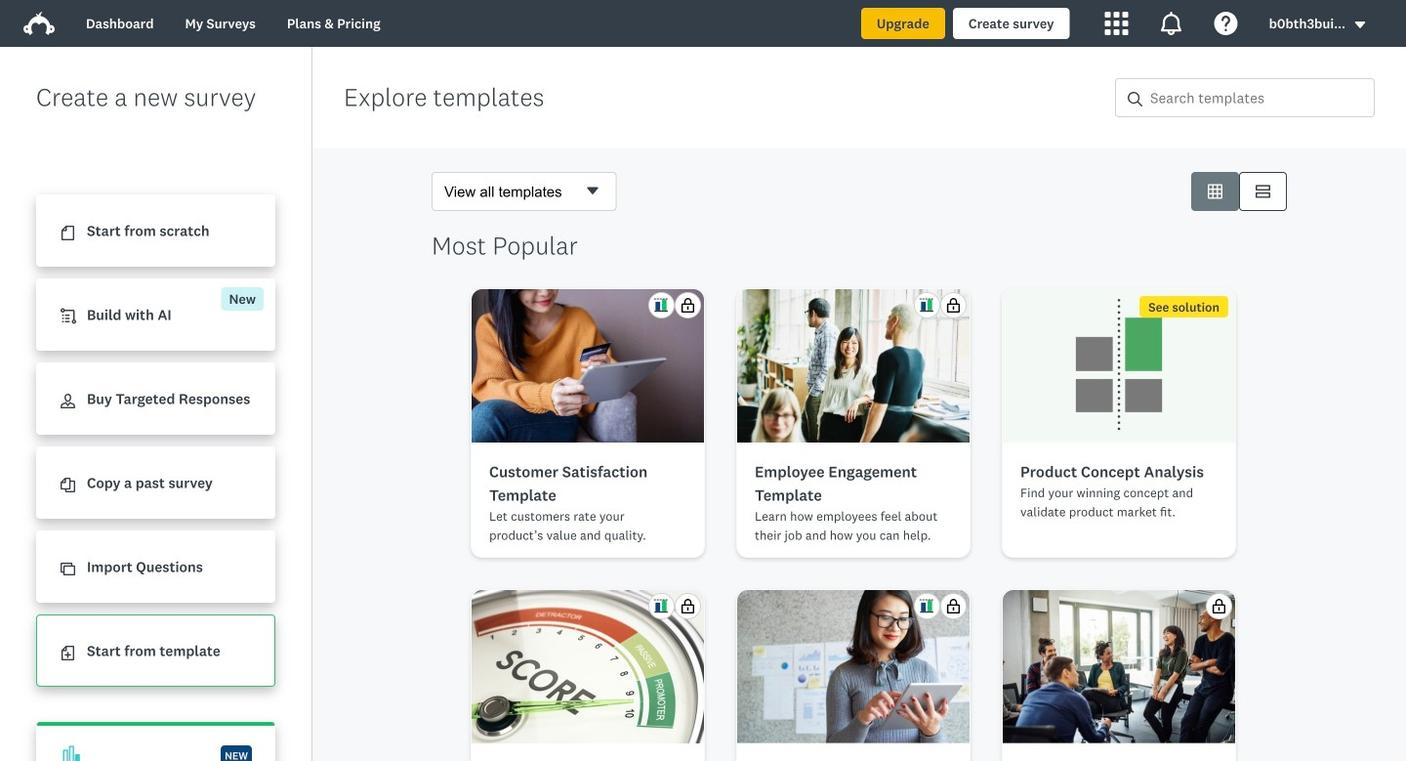 Task type: describe. For each thing, give the bounding box(es) containing it.
documentclone image
[[61, 478, 75, 493]]

2 brand logo image from the top
[[23, 12, 55, 35]]

lock image
[[947, 599, 961, 613]]

clone image
[[61, 562, 75, 577]]

user image
[[61, 394, 75, 409]]

textboxmultiple image
[[1256, 184, 1271, 199]]

software and app customer feedback with nps® image
[[738, 590, 970, 743]]

lock image for employee engagement template image
[[947, 298, 961, 313]]

customer satisfaction template image
[[472, 289, 704, 443]]

help icon image
[[1215, 12, 1238, 35]]

1 brand logo image from the top
[[23, 8, 55, 39]]

documentplus image
[[61, 646, 75, 661]]

lock image for net promoter® score (nps) template image
[[681, 599, 696, 613]]

product concept analysis image
[[1003, 289, 1236, 443]]



Task type: locate. For each thing, give the bounding box(es) containing it.
surveymonkey-paradigm belonging and inclusion template image
[[1003, 590, 1236, 743]]

net promoter® score (nps) template image
[[472, 590, 704, 743]]

brand logo image
[[23, 8, 55, 39], [23, 12, 55, 35]]

search image
[[1128, 92, 1143, 106]]

dropdown arrow icon image
[[1354, 18, 1368, 32], [1356, 21, 1366, 28]]

lock image
[[681, 298, 696, 313], [947, 298, 961, 313], [681, 599, 696, 613], [1212, 599, 1227, 613]]

employee engagement template image
[[738, 289, 970, 443]]

notification center icon image
[[1160, 12, 1184, 35]]

Search templates field
[[1143, 79, 1375, 116]]

lock image for customer satisfaction template image
[[681, 298, 696, 313]]

products icon image
[[1105, 12, 1129, 35], [1105, 12, 1129, 35]]

document image
[[61, 226, 75, 241]]

grid image
[[1208, 184, 1223, 199]]



Task type: vqa. For each thing, say whether or not it's contained in the screenshot.
rightmost Lock icon
yes



